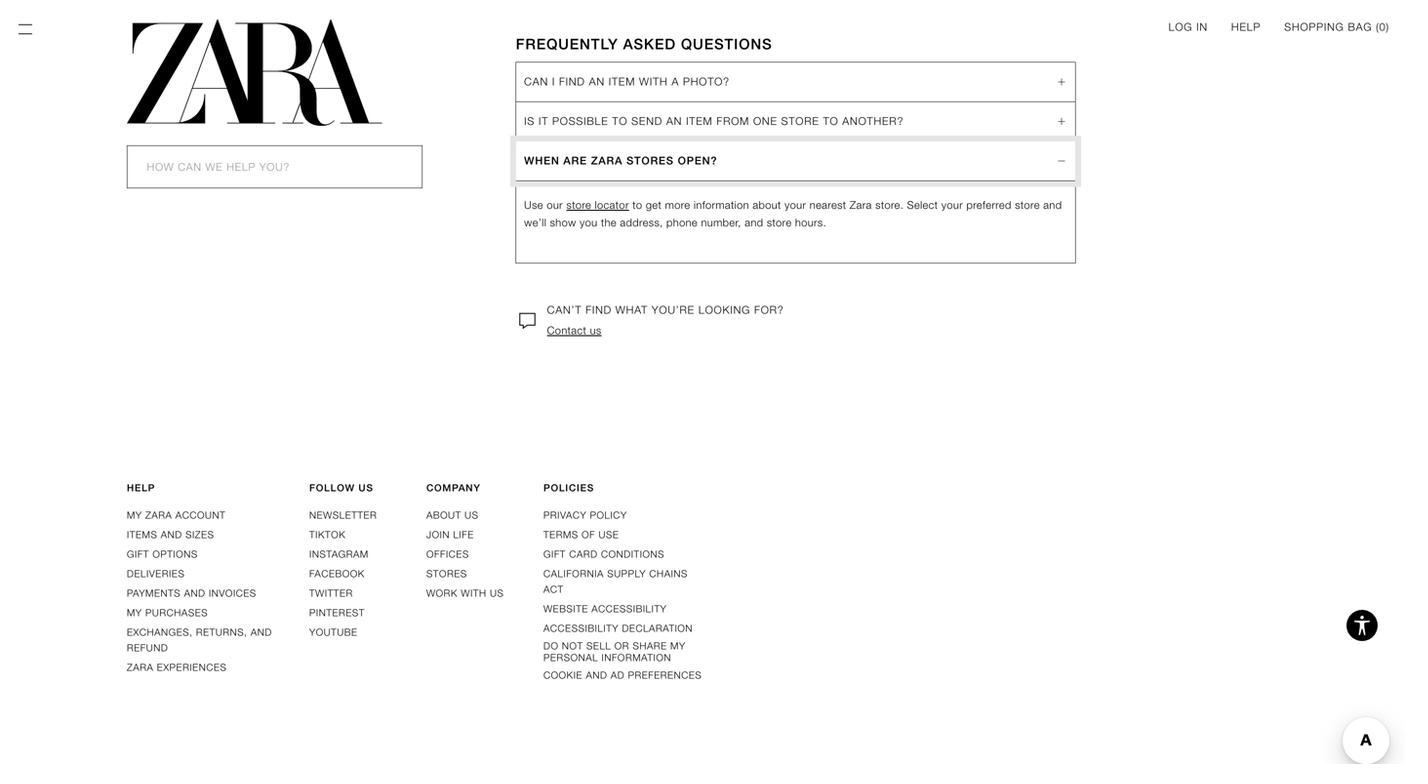 Task type: describe. For each thing, give the bounding box(es) containing it.
use
[[524, 199, 544, 211]]

ad
[[611, 669, 625, 681]]

when are zara stores open? button
[[517, 141, 1076, 181]]

supply
[[607, 568, 646, 580]]

life
[[453, 529, 474, 541]]

items
[[127, 529, 157, 541]]

address,
[[620, 217, 663, 229]]

cookie
[[544, 669, 583, 681]]

my purchases link
[[127, 607, 208, 619]]

you
[[580, 217, 598, 229]]

when
[[524, 155, 560, 167]]

work with us link
[[427, 587, 504, 599]]

zara inside dropdown button
[[591, 155, 623, 167]]

How can we help you? search field
[[127, 145, 423, 188]]

)
[[1387, 21, 1390, 33]]

act
[[544, 584, 564, 595]]

use our store locator
[[524, 199, 629, 211]]

tiktok
[[309, 529, 346, 541]]

about us join life offices stores work with us
[[427, 509, 504, 599]]

number,
[[701, 217, 742, 229]]

cookie and ad preferences button
[[544, 669, 702, 681]]

open menu image
[[16, 20, 35, 39]]

1 my from the top
[[127, 509, 142, 521]]

frequently asked questions
[[516, 35, 773, 53]]

1 horizontal spatial help
[[1232, 21, 1261, 33]]

0 vertical spatial and
[[1044, 199, 1062, 211]]

you're
[[652, 304, 695, 316]]

2 your from the left
[[942, 199, 964, 211]]

hours.
[[795, 217, 827, 229]]

sizes
[[186, 529, 214, 541]]

2 horizontal spatial store
[[1015, 199, 1040, 211]]

accessibility declaration link
[[544, 623, 693, 634]]

2 vertical spatial zara
[[127, 662, 154, 673]]

options
[[153, 548, 198, 560]]

declaration
[[622, 623, 693, 634]]

instagram link
[[309, 548, 369, 560]]

bag
[[1349, 21, 1373, 33]]

nearest
[[810, 199, 847, 211]]

for?
[[755, 304, 784, 316]]

2 horizontal spatial and
[[251, 627, 272, 638]]

zara logo united states. image
[[127, 20, 382, 126]]

zara
[[850, 199, 872, 211]]

twitter link
[[309, 587, 353, 599]]

payments
[[127, 587, 181, 599]]

phone
[[667, 217, 698, 229]]

log in link
[[1169, 20, 1208, 35]]

privacy policy terms of use gift card conditions california supply chains act website accessibility accessibility declaration do not sell or share my personal information cookie and ad preferences
[[544, 509, 702, 681]]

zara experiences link
[[127, 662, 227, 673]]

my zara account link
[[127, 509, 226, 521]]

chains
[[650, 568, 688, 580]]

open?
[[678, 155, 718, 167]]

can't
[[547, 304, 582, 316]]

offices link
[[427, 548, 469, 560]]

about
[[753, 199, 782, 211]]

0 horizontal spatial and
[[161, 529, 182, 541]]

experiences
[[157, 662, 227, 673]]

and inside privacy policy terms of use gift card conditions california supply chains act website accessibility accessibility declaration do not sell or share my personal information cookie and ad preferences
[[586, 669, 608, 681]]

policy
[[590, 509, 627, 521]]

not
[[562, 640, 583, 652]]

to
[[633, 199, 643, 211]]

join
[[427, 529, 450, 541]]

privacy
[[544, 509, 587, 521]]

stores link
[[427, 568, 467, 580]]

asked
[[623, 35, 676, 53]]

stores
[[427, 568, 467, 580]]

do not sell or share my personal information button
[[544, 640, 707, 664]]

card
[[569, 548, 598, 560]]

terms of use link
[[544, 529, 619, 541]]

deliveries link
[[127, 568, 185, 580]]

0 vertical spatial accessibility
[[592, 603, 667, 615]]

my
[[671, 640, 686, 652]]

more
[[665, 199, 691, 211]]

about
[[427, 509, 462, 521]]

gift options link
[[127, 548, 198, 560]]

terms
[[544, 529, 579, 541]]

sell
[[587, 640, 611, 652]]

california supply chains act link
[[544, 568, 688, 595]]



Task type: locate. For each thing, give the bounding box(es) containing it.
invoices
[[209, 587, 257, 599]]

personal
[[544, 652, 599, 664]]

in
[[1197, 21, 1208, 33]]

work
[[427, 587, 458, 599]]

or
[[615, 640, 630, 652]]

facebook link
[[309, 568, 365, 580]]

to get more information about your nearest zara store. select your preferred store and we'll show you the address, phone number, and store hours.
[[524, 199, 1066, 229]]

and down less icon
[[1044, 199, 1062, 211]]

of
[[582, 529, 596, 541]]

0 vertical spatial help
[[1232, 21, 1261, 33]]

1 horizontal spatial and
[[745, 217, 764, 229]]

gift card conditions link
[[544, 548, 665, 560]]

log in
[[1169, 21, 1208, 33]]

0 horizontal spatial store
[[567, 199, 592, 211]]

us up 'life'
[[465, 509, 479, 521]]

offices
[[427, 548, 469, 560]]

use
[[599, 529, 619, 541]]

1 vertical spatial my
[[127, 607, 142, 619]]

preferences
[[628, 669, 702, 681]]

are
[[564, 155, 587, 167]]

your
[[785, 199, 807, 211], [942, 199, 964, 211]]

us
[[590, 324, 602, 337], [359, 482, 374, 494], [465, 509, 479, 521], [490, 587, 504, 599]]

us right follow
[[359, 482, 374, 494]]

and down the about
[[745, 217, 764, 229]]

1 vertical spatial and
[[745, 217, 764, 229]]

company
[[427, 482, 481, 494]]

us right the with
[[490, 587, 504, 599]]

locator
[[595, 199, 629, 211]]

gift
[[127, 548, 149, 560]]

0 vertical spatial zara
[[591, 155, 623, 167]]

youtube
[[309, 627, 358, 638]]

looking
[[699, 304, 751, 316]]

store right preferred
[[1015, 199, 1040, 211]]

instagram
[[309, 548, 369, 560]]

my down payments
[[127, 607, 142, 619]]

policies
[[544, 482, 594, 494]]

1 horizontal spatial store
[[767, 217, 792, 229]]

and right 'returns,'
[[251, 627, 272, 638]]

2 my from the top
[[127, 607, 142, 619]]

frequently
[[516, 35, 619, 53]]

zara up items and sizes link
[[145, 509, 172, 521]]

account
[[176, 509, 226, 521]]

accessibility up accessibility declaration link
[[592, 603, 667, 615]]

shopping bag ( 0 )
[[1285, 21, 1390, 33]]

can't find what you're looking for? contact us
[[547, 304, 784, 337]]

1 vertical spatial help
[[127, 482, 155, 494]]

0 status
[[1380, 21, 1387, 33]]

join life link
[[427, 529, 474, 541]]

my up items
[[127, 509, 142, 521]]

exchanges,
[[127, 627, 193, 638]]

store.
[[876, 199, 904, 211]]

payments and invoices link
[[127, 587, 257, 599]]

accessibility image
[[1343, 606, 1382, 645]]

purchases
[[145, 607, 208, 619]]

follow us
[[309, 482, 374, 494]]

items and sizes link
[[127, 529, 214, 541]]

show
[[550, 217, 577, 229]]

and up options
[[161, 529, 182, 541]]

youtube link
[[309, 627, 358, 638]]

log
[[1169, 21, 1193, 33]]

0 horizontal spatial and
[[586, 669, 608, 681]]

0
[[1380, 21, 1387, 33]]

1 horizontal spatial your
[[942, 199, 964, 211]]

we'll
[[524, 217, 547, 229]]

1 vertical spatial accessibility
[[544, 623, 619, 634]]

refund
[[127, 642, 168, 654]]

select
[[908, 199, 939, 211]]

2 vertical spatial and
[[586, 669, 608, 681]]

newsletter
[[309, 509, 377, 521]]

my zara account items and sizes gift options deliveries payments and invoices my purchases exchanges, returns, and refund zara experiences
[[127, 509, 272, 673]]

us inside can't find what you're looking for? contact us
[[590, 324, 602, 337]]

gift
[[544, 548, 566, 560]]

help link
[[1232, 20, 1261, 35]]

your up the hours.
[[785, 199, 807, 211]]

share
[[633, 640, 667, 652]]

pinterest
[[309, 607, 365, 619]]

exchanges, returns, and refund link
[[127, 627, 272, 654]]

pinterest link
[[309, 607, 365, 619]]

shopping
[[1285, 21, 1345, 33]]

zara right are
[[591, 155, 623, 167]]

2 vertical spatial and
[[251, 627, 272, 638]]

2 horizontal spatial and
[[1044, 199, 1062, 211]]

0 vertical spatial and
[[161, 529, 182, 541]]

california
[[544, 568, 604, 580]]

privacy policy link
[[544, 509, 627, 521]]

1 horizontal spatial and
[[184, 587, 206, 599]]

0 horizontal spatial help
[[127, 482, 155, 494]]

your right select
[[942, 199, 964, 211]]

0 vertical spatial my
[[127, 509, 142, 521]]

contact
[[547, 324, 587, 337]]

newsletter link
[[309, 509, 377, 521]]

information
[[694, 199, 750, 211]]

returns,
[[196, 627, 247, 638]]

help up my zara account link
[[127, 482, 155, 494]]

store locator link
[[567, 199, 629, 211]]

and up purchases
[[184, 587, 206, 599]]

store down the about
[[767, 217, 792, 229]]

1 your from the left
[[785, 199, 807, 211]]

0 horizontal spatial your
[[785, 199, 807, 211]]

when are zara stores open?
[[524, 155, 718, 167]]

and left ad
[[586, 669, 608, 681]]

store up you in the top left of the page
[[567, 199, 592, 211]]

store
[[567, 199, 592, 211], [1015, 199, 1040, 211], [767, 217, 792, 229]]

website
[[544, 603, 589, 615]]

(
[[1377, 21, 1380, 33]]

less image
[[1056, 149, 1068, 173]]

1 vertical spatial zara
[[145, 509, 172, 521]]

1 vertical spatial and
[[184, 587, 206, 599]]

what
[[616, 304, 648, 316]]

our
[[547, 199, 563, 211]]

us down the find
[[590, 324, 602, 337]]

zara down refund
[[127, 662, 154, 673]]

deliveries
[[127, 568, 185, 580]]

help
[[1232, 21, 1261, 33], [127, 482, 155, 494]]

the
[[601, 217, 617, 229]]

help right in
[[1232, 21, 1261, 33]]

zara
[[591, 155, 623, 167], [145, 509, 172, 521], [127, 662, 154, 673]]

preferred
[[967, 199, 1012, 211]]

do
[[544, 640, 559, 652]]

accessibility up the not in the left of the page
[[544, 623, 619, 634]]



Task type: vqa. For each thing, say whether or not it's contained in the screenshot.
zoom change IMAGE
no



